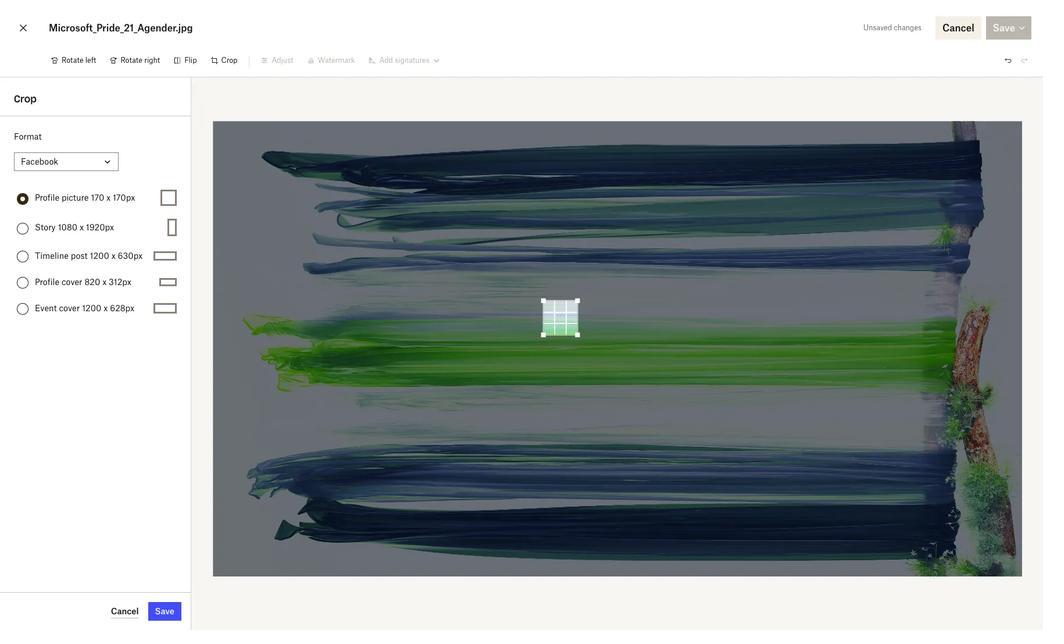 Task type: locate. For each thing, give the bounding box(es) containing it.
x right 820
[[103, 277, 107, 287]]

1200 down 820
[[82, 303, 102, 313]]

crop right flip
[[221, 56, 238, 65]]

0 vertical spatial cancel
[[943, 22, 975, 34]]

cover left 820
[[62, 277, 82, 287]]

1 vertical spatial profile
[[35, 277, 59, 287]]

0 vertical spatial cover
[[62, 277, 82, 287]]

x for 820 x 312px
[[103, 277, 107, 287]]

changes
[[895, 23, 922, 32]]

profile left picture
[[35, 193, 59, 203]]

profile picture 170 x 170px
[[35, 193, 135, 203]]

1 vertical spatial cover
[[59, 303, 80, 313]]

profile up event
[[35, 277, 59, 287]]

timeline
[[35, 251, 69, 260]]

profile for profile cover 820 x 312px
[[35, 277, 59, 287]]

story 1080 x 1920px
[[35, 222, 114, 232]]

unsaved
[[864, 23, 893, 32]]

0 vertical spatial profile
[[35, 193, 59, 203]]

profile cover 820 x 312px
[[35, 277, 131, 287]]

170
[[91, 193, 104, 203]]

None field
[[0, 0, 90, 13]]

1 vertical spatial 1200
[[82, 303, 102, 313]]

None radio
[[17, 193, 29, 205], [17, 223, 29, 234], [17, 251, 29, 262], [17, 303, 29, 315], [17, 193, 29, 205], [17, 223, 29, 234], [17, 251, 29, 262], [17, 303, 29, 315]]

None radio
[[17, 277, 29, 289]]

x left 630px
[[112, 251, 116, 260]]

0 vertical spatial cancel button
[[936, 16, 982, 40]]

0 vertical spatial crop
[[221, 56, 238, 65]]

2 profile from the top
[[35, 277, 59, 287]]

post
[[71, 251, 88, 260]]

1 vertical spatial cancel button
[[111, 605, 139, 619]]

x for 1200 x 628px
[[104, 303, 108, 313]]

crop inside button
[[221, 56, 238, 65]]

cancel button
[[936, 16, 982, 40], [111, 605, 139, 619]]

cancel button left save button
[[111, 605, 139, 619]]

cancel
[[943, 22, 975, 34], [111, 606, 139, 616]]

x left 628px
[[104, 303, 108, 313]]

x
[[107, 193, 111, 203], [80, 222, 84, 232], [112, 251, 116, 260], [103, 277, 107, 287], [104, 303, 108, 313]]

1200 right post
[[90, 251, 109, 260]]

crop up format
[[14, 93, 37, 105]]

microsoft_pride_21_agender.jpg
[[49, 22, 193, 34]]

rotate left
[[62, 56, 96, 65]]

1 horizontal spatial cancel button
[[936, 16, 982, 40]]

profile
[[35, 193, 59, 203], [35, 277, 59, 287]]

flip
[[185, 56, 197, 65]]

save button
[[148, 602, 182, 621]]

0 horizontal spatial cancel button
[[111, 605, 139, 619]]

1200
[[90, 251, 109, 260], [82, 303, 102, 313]]

1 vertical spatial cancel
[[111, 606, 139, 616]]

rotate
[[62, 56, 84, 65], [121, 56, 143, 65]]

cover right event
[[59, 303, 80, 313]]

cover
[[62, 277, 82, 287], [59, 303, 80, 313]]

picture
[[62, 193, 89, 203]]

0 vertical spatial 1200
[[90, 251, 109, 260]]

save
[[155, 606, 175, 616]]

1 profile from the top
[[35, 193, 59, 203]]

x right 170
[[107, 193, 111, 203]]

crop
[[221, 56, 238, 65], [14, 93, 37, 105]]

820
[[85, 277, 100, 287]]

event
[[35, 303, 57, 313]]

cover for profile cover
[[62, 277, 82, 287]]

1920px
[[86, 222, 114, 232]]

1 rotate from the left
[[62, 56, 84, 65]]

timeline post 1200 x 630px
[[35, 251, 143, 260]]

cancel right changes
[[943, 22, 975, 34]]

right
[[144, 56, 160, 65]]

0 horizontal spatial cancel
[[111, 606, 139, 616]]

2 rotate from the left
[[121, 56, 143, 65]]

1 vertical spatial crop
[[14, 93, 37, 105]]

rotate right button
[[103, 51, 167, 70]]

1 horizontal spatial crop
[[221, 56, 238, 65]]

1 horizontal spatial rotate
[[121, 56, 143, 65]]

rotate left left
[[62, 56, 84, 65]]

left
[[85, 56, 96, 65]]

rotate left right in the top left of the page
[[121, 56, 143, 65]]

x for 170 x 170px
[[107, 193, 111, 203]]

0 horizontal spatial rotate
[[62, 56, 84, 65]]

rotate for rotate left
[[62, 56, 84, 65]]

cancel button right changes
[[936, 16, 982, 40]]

cancel left save
[[111, 606, 139, 616]]



Task type: vqa. For each thing, say whether or not it's contained in the screenshot.
Branding tab at the left of page
no



Task type: describe. For each thing, give the bounding box(es) containing it.
630px
[[118, 251, 143, 260]]

0 horizontal spatial crop
[[14, 93, 37, 105]]

rotate left button
[[44, 51, 103, 70]]

cover for event cover
[[59, 303, 80, 313]]

format
[[14, 132, 42, 141]]

Format button
[[14, 152, 119, 171]]

facebook
[[21, 157, 58, 167]]

x right 1080
[[80, 222, 84, 232]]

rotate for rotate right
[[121, 56, 143, 65]]

1200 for 1200 x 630px
[[90, 251, 109, 260]]

flip button
[[167, 51, 204, 70]]

profile for profile picture 170 x 170px
[[35, 193, 59, 203]]

event cover 1200 x 628px
[[35, 303, 134, 313]]

170px
[[113, 193, 135, 203]]

628px
[[110, 303, 134, 313]]

x for 1200 x 630px
[[112, 251, 116, 260]]

rotate right
[[121, 56, 160, 65]]

close image
[[16, 19, 30, 37]]

1080
[[58, 222, 77, 232]]

1 horizontal spatial cancel
[[943, 22, 975, 34]]

crop button
[[204, 51, 245, 70]]

unsaved changes
[[864, 23, 922, 32]]

story
[[35, 222, 56, 232]]

1200 for 1200 x 628px
[[82, 303, 102, 313]]

312px
[[109, 277, 131, 287]]



